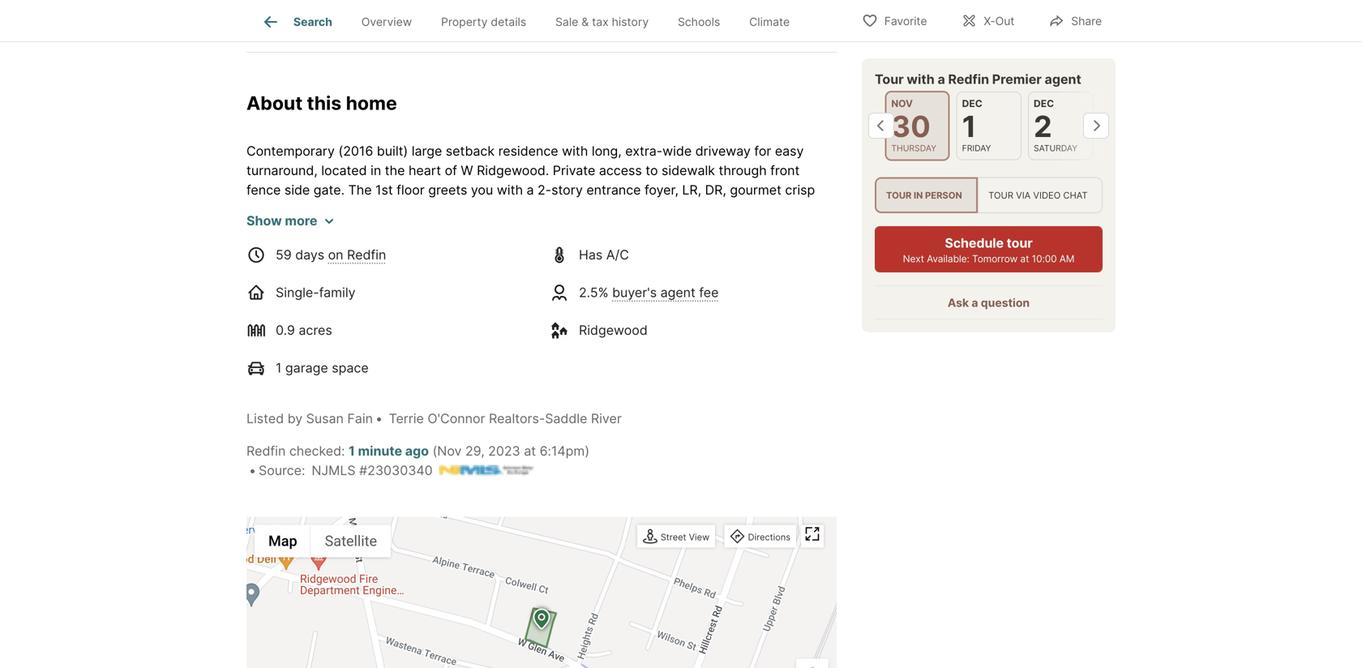 Task type: locate. For each thing, give the bounding box(es) containing it.
times
[[741, 9, 777, 25]]

tax
[[592, 15, 609, 29]]

0 horizontal spatial 2
[[684, 201, 692, 217]]

0 vertical spatial agent
[[1045, 71, 1081, 87]]

ask a question
[[948, 296, 1030, 310]]

for left 'easy'
[[754, 143, 771, 159]]

w down 'setback'
[[461, 162, 473, 178]]

2 dec from the left
[[1034, 98, 1054, 109]]

property
[[695, 279, 748, 295]]

1 horizontal spatial bath,
[[618, 221, 649, 237]]

access
[[599, 162, 642, 178]]

redfin right on
[[347, 247, 386, 263]]

1 horizontal spatial with
[[562, 143, 588, 159]]

1 horizontal spatial marble
[[572, 221, 614, 237]]

in left person
[[914, 190, 923, 201]]

heart
[[409, 162, 441, 178]]

stations,
[[727, 299, 780, 314]]

to left the run
[[246, 299, 259, 314]]

list box containing tour in person
[[875, 177, 1103, 213]]

space
[[332, 360, 369, 376]]

10:00 am button
[[315, 7, 375, 28]]

agent right premier
[[1045, 71, 1081, 87]]

full,
[[301, 240, 323, 256]]

with up the nov
[[907, 71, 935, 87]]

the down built)
[[385, 162, 405, 178]]

easy
[[775, 143, 804, 159]]

0 vertical spatial for
[[754, 143, 771, 159]]

0 horizontal spatial in
[[371, 162, 381, 178]]

w down train
[[697, 318, 710, 334]]

the up the full,
[[292, 221, 315, 237]]

1 horizontal spatial the
[[348, 182, 372, 198]]

fence,
[[443, 279, 484, 295]]

the left "1st"
[[348, 182, 372, 198]]

as up the equidistant
[[488, 279, 502, 295]]

floor
[[397, 182, 425, 198], [346, 221, 374, 237]]

1 vertical spatial to
[[246, 299, 259, 314]]

• left more
[[691, 8, 698, 24]]

2 down lr,
[[684, 201, 692, 217]]

0 vertical spatial marble
[[326, 201, 368, 217]]

redfin up source:
[[246, 443, 286, 459]]

2 as from the left
[[533, 279, 547, 295]]

large up heart
[[412, 143, 442, 159]]

turnaround,
[[246, 162, 318, 178]]

dr,
[[705, 182, 726, 198]]

dec for 2
[[1034, 98, 1054, 109]]

street view button
[[639, 526, 713, 548]]

tour for tour with a redfin premier agent
[[875, 71, 904, 87]]

ridgewood down 2.5%
[[579, 322, 648, 338]]

ridgewood down completely
[[566, 299, 634, 314]]

2 horizontal spatial at
[[1020, 253, 1029, 265]]

br/office
[[433, 201, 489, 217]]

block
[[758, 318, 791, 334]]

brs
[[728, 221, 752, 237]]

am
[[1059, 253, 1075, 265]]

1 vertical spatial in
[[914, 190, 923, 201]]

hhk
[[665, 299, 692, 314]]

2 left next icon
[[1034, 109, 1052, 144]]

history
[[612, 15, 649, 29]]

1 minute ago link
[[349, 443, 429, 459], [349, 443, 429, 459]]

w/ right eik
[[307, 201, 322, 217]]

None button
[[885, 91, 950, 161], [956, 92, 1022, 160], [1028, 92, 1093, 160], [885, 91, 950, 161], [956, 92, 1022, 160], [1028, 92, 1093, 160]]

large
[[412, 143, 442, 159], [381, 260, 411, 276]]

well
[[505, 279, 529, 295]]

2 vertical spatial redfin
[[246, 443, 286, 459]]

0 horizontal spatial 10:00
[[316, 9, 352, 25]]

1 horizontal spatial the
[[515, 318, 535, 334]]

1 vertical spatial 10:00
[[1032, 253, 1057, 265]]

0 vertical spatial redfin
[[948, 71, 989, 87]]

1 horizontal spatial floor
[[397, 182, 425, 198]]

source:
[[259, 462, 305, 478]]

10:00 left overview
[[316, 9, 352, 25]]

1 inside "dec 1 friday"
[[962, 109, 976, 144]]

map button
[[255, 525, 311, 557]]

23030340
[[367, 462, 433, 478]]

floor up 'counters,'
[[397, 182, 425, 198]]

basement
[[379, 240, 439, 256]]

1 pm from the left
[[515, 9, 535, 25]]

outsized
[[699, 240, 754, 256]]

finished
[[326, 240, 375, 256]]

0 vertical spatial of
[[445, 162, 457, 178]]

• right fain
[[375, 411, 383, 426]]

2 am from the left
[[434, 9, 453, 25]]

show more
[[246, 213, 317, 229]]

at down the equidistant
[[499, 318, 511, 334]]

0 horizontal spatial agent
[[660, 284, 696, 300]]

2 horizontal spatial with
[[907, 71, 935, 87]]

crisp
[[785, 182, 815, 198]]

menu bar
[[255, 525, 391, 557]]

2-
[[538, 182, 551, 198]]

0 vertical spatial 10:00
[[316, 9, 352, 25]]

dec down premier
[[1034, 98, 1054, 109]]

for
[[754, 143, 771, 159], [752, 279, 769, 295]]

1 horizontal spatial as
[[533, 279, 547, 295]]

schools tab
[[663, 2, 735, 41]]

the
[[348, 182, 372, 198], [292, 221, 315, 237]]

junction
[[539, 318, 587, 334]]

0 vertical spatial bath,
[[533, 201, 565, 217]]

street
[[661, 532, 686, 542]]

family
[[319, 284, 356, 300]]

0 horizontal spatial redfin
[[246, 443, 286, 459]]

0 vertical spatial large
[[412, 143, 442, 159]]

large down basement
[[381, 260, 411, 276]]

0 vertical spatial ridgewood
[[566, 299, 634, 314]]

list box
[[875, 177, 1103, 213]]

gourmet
[[730, 182, 782, 198]]

built)
[[377, 143, 408, 159]]

full up "features"
[[513, 240, 531, 256]]

dec for 1
[[962, 98, 982, 109]]

2 horizontal spatial redfin
[[948, 71, 989, 87]]

0 vertical spatial to
[[646, 162, 658, 178]]

0 horizontal spatial dec
[[962, 98, 982, 109]]

2.5
[[782, 221, 801, 237]]

1 vertical spatial marble
[[572, 221, 614, 237]]

0 horizontal spatial pm
[[515, 9, 535, 25]]

in down 'heated'
[[681, 279, 692, 295]]

tour with a redfin premier agent
[[875, 71, 1081, 87]]

2 vertical spatial in
[[681, 279, 692, 295]]

1 vertical spatial ridgewood
[[579, 322, 648, 338]]

0 horizontal spatial with
[[497, 182, 523, 198]]

am
[[355, 9, 374, 25], [434, 9, 453, 25]]

unusually
[[319, 260, 377, 276]]

stops
[[462, 318, 496, 334]]

dec inside "dec 2 saturday"
[[1034, 98, 1054, 109]]

premier
[[992, 71, 1042, 87]]

for down water at the top right
[[752, 279, 769, 295]]

1 horizontal spatial agent
[[1045, 71, 1081, 87]]

listing provided courtesy of new jersey multiple listing service, inc. (njmls) image
[[439, 465, 534, 476]]

tour left via
[[988, 190, 1013, 201]]

0 horizontal spatial at
[[499, 318, 511, 334]]

1 vertical spatial 2
[[684, 201, 692, 217]]

susan
[[306, 411, 344, 426]]

1 down stations,
[[749, 318, 755, 334]]

0 vertical spatial at
[[1020, 253, 1029, 265]]

days
[[295, 247, 324, 263]]

tour for tour via video chat
[[988, 190, 1013, 201]]

map
[[268, 533, 297, 550]]

tour
[[1007, 235, 1033, 251]]

2 vertical spatial at
[[524, 443, 536, 459]]

0 vertical spatial 2
[[1034, 109, 1052, 144]]

1 dec from the left
[[962, 98, 982, 109]]

away.
[[795, 318, 830, 334]]

• left 11:00
[[382, 8, 389, 24]]

backyard
[[757, 240, 814, 256]]

bath, down fp,
[[618, 221, 649, 237]]

to down extra-
[[646, 162, 658, 178]]

tour for tour in person
[[886, 190, 912, 201]]

3
[[653, 221, 661, 237]]

2 vertical spatial the
[[515, 318, 535, 334]]

tour via video chat
[[988, 190, 1088, 201]]

1 horizontal spatial to
[[646, 162, 658, 178]]

with up private
[[562, 143, 588, 159]]

3 pm from the left
[[663, 9, 683, 25]]

the down 3
[[634, 240, 654, 256]]

2023
[[488, 443, 520, 459]]

heated
[[672, 260, 715, 276]]

as down "features"
[[533, 279, 547, 295]]

buyer's
[[612, 284, 657, 300]]

1 down tour with a redfin premier agent
[[962, 109, 976, 144]]

listed by susan fain • terrie o'connor realtors-saddle river
[[246, 411, 622, 426]]

1 vertical spatial with
[[562, 143, 588, 159]]

acre
[[446, 260, 472, 276]]

tour up the nov
[[875, 71, 904, 87]]

1 vertical spatial large
[[381, 260, 411, 276]]

redfin up "dec 1 friday"
[[948, 71, 989, 87]]

nov 30 thursday
[[891, 98, 936, 153]]

1 vertical spatial redfin
[[347, 247, 386, 263]]

ridgewood inside contemporary (2016 built) large setback residence with long, extra-wide driveway for easy turnaround, located in the heart of w ridgewood. private access to sidewalk through front fence side gate. the 1st floor greets you with a 2-story entrance foyer, lr, dr, gourmet crisp white eik w/ marble counters, br/office w/ full bath, gr w/ gas fp, and 2 lovely 4-seasons sun rooms. the 2nd floor offers a primary suite w/ luxury marble bath, 3 additional brs and 2.5 baths. a full, finished basement w/ another full bath completes the home. outsized backyard oasis (in an unusually large 0.89 acre plot) features a paver patio, a/g heated salt water pool, serene lighted gazebo, invisible fence, as well as a completely fenced-in property for your pets to run freely. house is now vacant. equidistant from ridgewood and hhk train stations, shopping, and restaurants. ny bus stops at the junction of n monroe and w glen, 1 block away.
[[566, 299, 634, 314]]

pm
[[515, 9, 535, 25], [588, 9, 608, 25], [663, 9, 683, 25]]

1 as from the left
[[488, 279, 502, 295]]

freely.
[[286, 299, 324, 314]]

with down the 'ridgewood.'
[[497, 182, 523, 198]]

10:00 left am
[[1032, 253, 1057, 265]]

at down tour in the top right of the page
[[1020, 253, 1029, 265]]

2 vertical spatial with
[[497, 182, 523, 198]]

floor up finished
[[346, 221, 374, 237]]

0 vertical spatial in
[[371, 162, 381, 178]]

1 horizontal spatial w
[[697, 318, 710, 334]]

1 horizontal spatial 10:00
[[1032, 253, 1057, 265]]

1 vertical spatial floor
[[346, 221, 374, 237]]

details
[[491, 15, 526, 29]]

0 vertical spatial w
[[461, 162, 473, 178]]

at right 2023
[[524, 443, 536, 459]]

am right 11:00
[[434, 9, 453, 25]]

dec down tour with a redfin premier agent
[[962, 98, 982, 109]]

to
[[646, 162, 658, 178], [246, 299, 259, 314]]

0 horizontal spatial am
[[355, 9, 374, 25]]

in up "1st"
[[371, 162, 381, 178]]

1 garage space
[[276, 360, 369, 376]]

2 horizontal spatial the
[[634, 240, 654, 256]]

property details tab
[[427, 2, 541, 41]]

and down the "freely."
[[310, 318, 333, 334]]

question
[[981, 296, 1030, 310]]

w/ right gr
[[590, 201, 605, 217]]

and
[[657, 201, 680, 217], [756, 221, 779, 237], [638, 299, 661, 314], [310, 318, 333, 334], [671, 318, 694, 334]]

tour left person
[[886, 190, 912, 201]]

is
[[370, 299, 380, 314]]

of left n
[[591, 318, 603, 334]]

2 inside "dec 2 saturday"
[[1034, 109, 1052, 144]]

saddle
[[545, 411, 587, 426]]

tour in person
[[886, 190, 962, 201]]

1 horizontal spatial pm
[[588, 9, 608, 25]]

0 horizontal spatial as
[[488, 279, 502, 295]]

marble up 2nd on the top left of page
[[326, 201, 368, 217]]

more
[[285, 213, 317, 229]]

2:00
[[630, 9, 660, 25]]

full down the 'ridgewood.'
[[511, 201, 530, 217]]

1 horizontal spatial 2
[[1034, 109, 1052, 144]]

tab list
[[246, 0, 817, 41]]

water
[[744, 260, 779, 276]]

marble up completes
[[572, 221, 614, 237]]

setback
[[446, 143, 495, 159]]

marble
[[326, 201, 368, 217], [572, 221, 614, 237]]

in
[[371, 162, 381, 178], [914, 190, 923, 201], [681, 279, 692, 295]]

satellite button
[[311, 525, 391, 557]]

2 horizontal spatial pm
[[663, 9, 683, 25]]

1 horizontal spatial dec
[[1034, 98, 1054, 109]]

1 vertical spatial at
[[499, 318, 511, 334]]

of up greets
[[445, 162, 457, 178]]

1 horizontal spatial in
[[681, 279, 692, 295]]

fee
[[699, 284, 719, 300]]

0 vertical spatial with
[[907, 71, 935, 87]]

agent down 'heated'
[[660, 284, 696, 300]]

gazebo,
[[337, 279, 386, 295]]

1 horizontal spatial of
[[591, 318, 603, 334]]

0 vertical spatial the
[[385, 162, 405, 178]]

1 horizontal spatial am
[[434, 9, 453, 25]]

redfin
[[948, 71, 989, 87], [347, 247, 386, 263], [246, 443, 286, 459]]

1 am from the left
[[355, 9, 374, 25]]

bath, up the luxury
[[533, 201, 565, 217]]

0.9 acres
[[276, 322, 332, 338]]

the down from
[[515, 318, 535, 334]]

am left 11:00
[[355, 9, 374, 25]]

(nov
[[433, 443, 462, 459]]

as
[[488, 279, 502, 295], [533, 279, 547, 295]]

dec inside "dec 1 friday"
[[962, 98, 982, 109]]

1 horizontal spatial redfin
[[347, 247, 386, 263]]

0 horizontal spatial w
[[461, 162, 473, 178]]

x-out
[[984, 14, 1014, 28]]

1 vertical spatial the
[[292, 221, 315, 237]]



Task type: describe. For each thing, give the bounding box(es) containing it.
equidistant
[[462, 299, 530, 314]]

redfin for a
[[948, 71, 989, 87]]

0.9
[[276, 322, 295, 338]]

about
[[246, 92, 303, 114]]

home
[[346, 92, 397, 114]]

sun
[[803, 201, 825, 217]]

directions button
[[726, 526, 795, 548]]

tomorrow:
[[246, 8, 312, 24]]

o'connor
[[428, 411, 485, 426]]

vacant.
[[413, 299, 458, 314]]

saturday
[[1034, 143, 1078, 153]]

train
[[696, 299, 724, 314]]

previous image
[[868, 113, 894, 139]]

0 horizontal spatial the
[[385, 162, 405, 178]]

on redfin link
[[328, 247, 386, 263]]

10:00 inside schedule tour next available: tomorrow at 10:00 am
[[1032, 253, 1057, 265]]

directions
[[748, 532, 790, 542]]

lovely
[[695, 201, 731, 217]]

counters,
[[371, 201, 429, 217]]

by
[[288, 411, 303, 426]]

njmls
[[312, 462, 356, 478]]

and up 'monroe'
[[638, 299, 661, 314]]

59
[[276, 247, 292, 263]]

1 vertical spatial bath,
[[618, 221, 649, 237]]

(2016
[[338, 143, 373, 159]]

an
[[301, 260, 316, 276]]

1 vertical spatial of
[[591, 318, 603, 334]]

1 vertical spatial agent
[[660, 284, 696, 300]]

0 vertical spatial floor
[[397, 182, 425, 198]]

seasons
[[749, 201, 799, 217]]

schedule tour next available: tomorrow at 10:00 am
[[903, 235, 1075, 265]]

pets
[[803, 279, 830, 295]]

at inside contemporary (2016 built) large setback residence with long, extra-wide driveway for easy turnaround, located in the heart of w ridgewood. private access to sidewalk through front fence side gate. the 1st floor greets you with a 2-story entrance foyer, lr, dr, gourmet crisp white eik w/ marble counters, br/office w/ full bath, gr w/ gas fp, and 2 lovely 4-seasons sun rooms. the 2nd floor offers a primary suite w/ luxury marble bath, 3 additional brs and 2.5 baths. a full, finished basement w/ another full bath completes the home. outsized backyard oasis (in an unusually large 0.89 acre plot) features a paver patio, a/g heated salt water pool, serene lighted gazebo, invisible fence, as well as a completely fenced-in property for your pets to run freely. house is now vacant. equidistant from ridgewood and hhk train stations, shopping, and restaurants. ny bus stops at the junction of n monroe and w glen, 1 block away.
[[499, 318, 511, 334]]

minute
[[358, 443, 402, 459]]

0 vertical spatial the
[[348, 182, 372, 198]]

favorite button
[[848, 4, 941, 37]]

0 horizontal spatial bath,
[[533, 201, 565, 217]]

sale & tax history
[[555, 15, 649, 29]]

1 inside contemporary (2016 built) large setback residence with long, extra-wide driveway for easy turnaround, located in the heart of w ridgewood. private access to sidewalk through front fence side gate. the 1st floor greets you with a 2-story entrance foyer, lr, dr, gourmet crisp white eik w/ marble counters, br/office w/ full bath, gr w/ gas fp, and 2 lovely 4-seasons sun rooms. the 2nd floor offers a primary suite w/ luxury marble bath, 3 additional brs and 2.5 baths. a full, finished basement w/ another full bath completes the home. outsized backyard oasis (in an unusually large 0.89 acre plot) features a paver patio, a/g heated salt water pool, serene lighted gazebo, invisible fence, as well as a completely fenced-in property for your pets to run freely. house is now vacant. equidistant from ridgewood and hhk train stations, shopping, and restaurants. ny bus stops at the junction of n monroe and w glen, 1 block away.
[[749, 318, 755, 334]]

#
[[359, 462, 367, 478]]

map region
[[210, 451, 1040, 668]]

through
[[719, 162, 767, 178]]

person
[[925, 190, 962, 201]]

1 up • source: njmls # 23030340
[[349, 443, 355, 459]]

menu bar containing map
[[255, 525, 391, 557]]

baths.
[[246, 240, 285, 256]]

redfin checked: 1 minute ago (nov 29, 2023 at 6:14pm)
[[246, 443, 590, 459]]

salt
[[719, 260, 741, 276]]

59 days on redfin
[[276, 247, 386, 263]]

1 vertical spatial the
[[634, 240, 654, 256]]

0 vertical spatial full
[[511, 201, 530, 217]]

overview tab
[[347, 2, 427, 41]]

next
[[903, 253, 924, 265]]

acres
[[299, 322, 332, 338]]

climate tab
[[735, 2, 804, 41]]

gas
[[609, 201, 631, 217]]

w/ right "suite"
[[512, 221, 527, 237]]

and down foyer, at the left top of page
[[657, 201, 680, 217]]

patio,
[[611, 260, 645, 276]]

long,
[[592, 143, 622, 159]]

buyer's agent fee link
[[612, 284, 719, 300]]

gate.
[[314, 182, 345, 198]]

invisible
[[390, 279, 440, 295]]

4-
[[734, 201, 749, 217]]

residence
[[498, 143, 558, 159]]

next image
[[1083, 113, 1109, 139]]

1 vertical spatial w
[[697, 318, 710, 334]]

ridgewood.
[[477, 162, 549, 178]]

11:00 am button
[[396, 7, 454, 28]]

• left 12:00
[[461, 8, 468, 24]]

wide
[[663, 143, 692, 159]]

0 horizontal spatial to
[[246, 299, 259, 314]]

paver
[[573, 260, 607, 276]]

2.5%
[[579, 284, 609, 300]]

10:00 inside tomorrow: 10:00 am • 11:00 am • 12:00 pm
[[316, 9, 352, 25]]

fence
[[246, 182, 281, 198]]

home.
[[658, 240, 696, 256]]

realtors-
[[489, 411, 545, 426]]

2 pm from the left
[[588, 9, 608, 25]]

eik
[[284, 201, 303, 217]]

you
[[471, 182, 493, 198]]

serene
[[246, 279, 288, 295]]

w/ down 'primary'
[[443, 240, 458, 256]]

1:00 pm • 2:00 pm • more times
[[557, 8, 777, 25]]

sale
[[555, 15, 578, 29]]

pm inside tomorrow: 10:00 am • 11:00 am • 12:00 pm
[[515, 9, 535, 25]]

1 horizontal spatial at
[[524, 443, 536, 459]]

front
[[770, 162, 800, 178]]

driveway
[[695, 143, 751, 159]]

2.5% buyer's agent fee
[[579, 284, 719, 300]]

2 horizontal spatial in
[[914, 190, 923, 201]]

0 horizontal spatial marble
[[326, 201, 368, 217]]

house
[[328, 299, 367, 314]]

dec 2 saturday
[[1034, 98, 1078, 153]]

checked:
[[289, 443, 345, 459]]

redfin for on
[[347, 247, 386, 263]]

at inside schedule tour next available: tomorrow at 10:00 am
[[1020, 253, 1029, 265]]

from
[[534, 299, 562, 314]]

0 horizontal spatial floor
[[346, 221, 374, 237]]

1 vertical spatial for
[[752, 279, 769, 295]]

1 left garage
[[276, 360, 282, 376]]

0 horizontal spatial the
[[292, 221, 315, 237]]

• right tax
[[615, 8, 623, 24]]

favorite
[[884, 14, 927, 28]]

now
[[384, 299, 410, 314]]

thursday
[[891, 143, 936, 153]]

overview
[[361, 15, 412, 29]]

tab list containing search
[[246, 0, 817, 41]]

2 inside contemporary (2016 built) large setback residence with long, extra-wide driveway for easy turnaround, located in the heart of w ridgewood. private access to sidewalk through front fence side gate. the 1st floor greets you with a 2-story entrance foyer, lr, dr, gourmet crisp white eik w/ marble counters, br/office w/ full bath, gr w/ gas fp, and 2 lovely 4-seasons sun rooms. the 2nd floor offers a primary suite w/ luxury marble bath, 3 additional brs and 2.5 baths. a full, finished basement w/ another full bath completes the home. outsized backyard oasis (in an unusually large 0.89 acre plot) features a paver patio, a/g heated salt water pool, serene lighted gazebo, invisible fence, as well as a completely fenced-in property for your pets to run freely. house is now vacant. equidistant from ridgewood and hhk train stations, shopping, and restaurants. ny bus stops at the junction of n monroe and w glen, 1 block away.
[[684, 201, 692, 217]]

extra-
[[625, 143, 663, 159]]

12:00 pm button
[[475, 7, 535, 28]]

1 vertical spatial full
[[513, 240, 531, 256]]

single-
[[276, 284, 319, 300]]

w/ up "suite"
[[493, 201, 508, 217]]

sale & tax history tab
[[541, 2, 663, 41]]

2:00 pm button
[[630, 7, 684, 28]]

0 horizontal spatial of
[[445, 162, 457, 178]]

nov
[[891, 98, 913, 109]]

• left source:
[[249, 462, 256, 478]]

1st
[[375, 182, 393, 198]]

pool,
[[783, 260, 813, 276]]

and down hhk
[[671, 318, 694, 334]]

a/g
[[649, 260, 669, 276]]

terrie
[[389, 411, 424, 426]]

white
[[246, 201, 280, 217]]

1:00 pm button
[[556, 7, 609, 28]]

and down 'seasons'
[[756, 221, 779, 237]]

foyer,
[[645, 182, 679, 198]]

monroe
[[620, 318, 667, 334]]

fp,
[[635, 201, 654, 217]]



Task type: vqa. For each thing, say whether or not it's contained in the screenshot.
per
no



